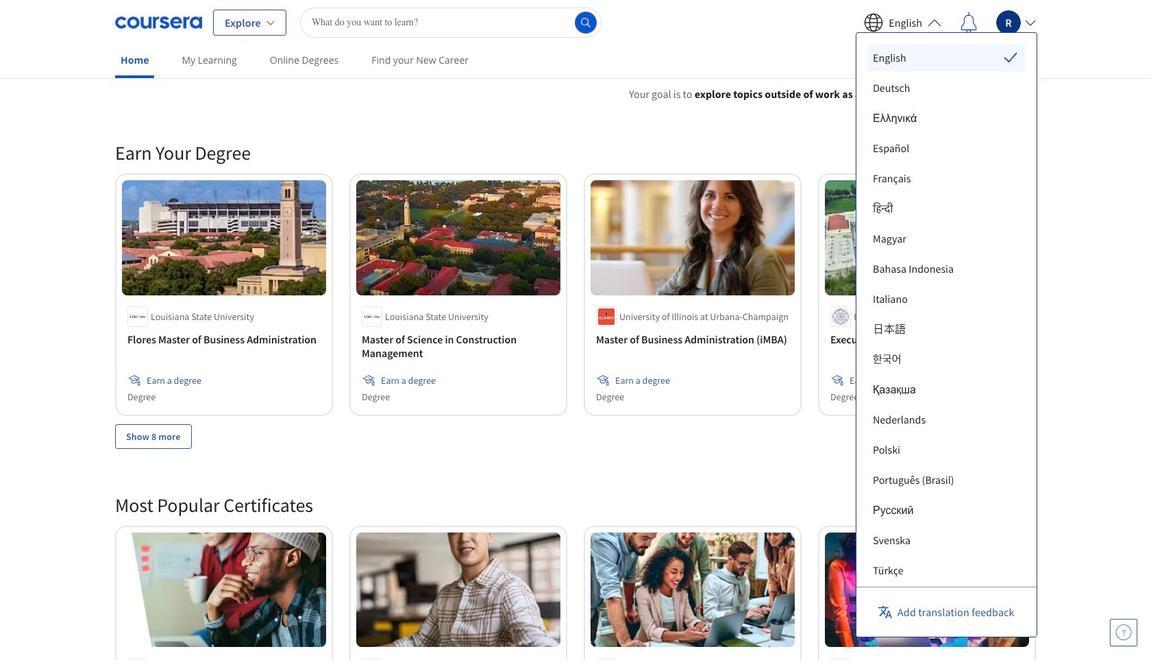 Task type: describe. For each thing, give the bounding box(es) containing it.
help center image
[[1116, 625, 1133, 641]]

earn your degree collection element
[[107, 119, 1045, 471]]

coursera image
[[115, 11, 202, 33]]



Task type: locate. For each thing, give the bounding box(es) containing it.
most popular certificates collection element
[[107, 471, 1045, 660]]

radio item
[[868, 44, 1026, 71]]

main content
[[0, 69, 1152, 660]]

menu
[[868, 44, 1026, 660]]

None search field
[[300, 7, 602, 37]]



Task type: vqa. For each thing, say whether or not it's contained in the screenshot.
Browse
no



